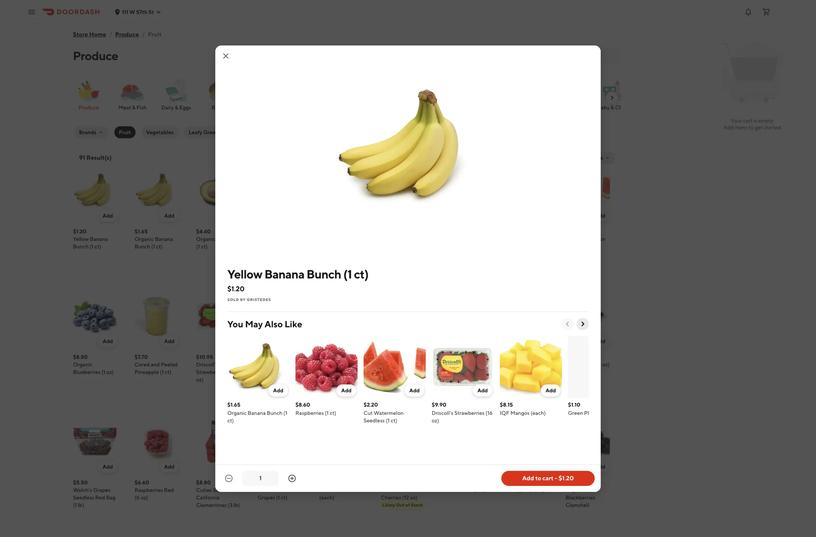 Task type: locate. For each thing, give the bounding box(es) containing it.
Search Gristedes search field
[[474, 52, 615, 60]]

0 vertical spatial to
[[749, 125, 754, 131]]

raspberries (1 ct) image
[[295, 336, 358, 398]]

1 vertical spatial blueberries
[[73, 370, 100, 376]]

0 horizontal spatial /
[[109, 31, 112, 38]]

fruit down the st
[[148, 31, 162, 38]]

111 w 57th st button
[[114, 9, 161, 15]]

1 vertical spatial green
[[319, 488, 334, 494]]

$8.80 for organic
[[73, 355, 88, 361]]

$6.60 inside $6.60 raspberries red (6 oz)
[[135, 480, 149, 486]]

0 vertical spatial watermelon
[[576, 236, 606, 242]]

organic
[[135, 236, 154, 242], [196, 236, 215, 242], [73, 362, 92, 368], [219, 362, 238, 368], [381, 362, 400, 368], [227, 410, 247, 416], [566, 488, 585, 494]]

1 horizontal spatial green
[[568, 410, 583, 416]]

seedless inside $8.80 red seedless grapes (1 ct)
[[269, 488, 290, 494]]

blackberries
[[566, 362, 595, 368], [566, 495, 595, 501]]

st
[[148, 9, 154, 15]]

oz) inside $6.60 raspberries red (6 oz)
[[141, 495, 148, 501]]

& left "fish"
[[132, 105, 135, 111]]

bartlett pear (1 lb)
[[442, 488, 485, 494]]

1 horizontal spatial $1.65 organic banana bunch (1 ct)
[[227, 402, 287, 424]]

0 horizontal spatial $1.65 organic banana bunch (1 ct)
[[135, 229, 173, 250]]

to left get
[[749, 125, 754, 131]]

1 vertical spatial $8.15
[[500, 402, 513, 408]]

1 vertical spatial $1.20
[[227, 285, 245, 293]]

driscoll's down $10.95
[[196, 362, 218, 368]]

1 horizontal spatial driscoll's
[[432, 410, 453, 416]]

red
[[401, 362, 411, 368], [164, 488, 174, 494], [258, 488, 268, 494], [95, 495, 105, 501]]

1 horizontal spatial grapes
[[258, 495, 275, 501]]

0 horizontal spatial &
[[132, 105, 135, 111]]

$7.70 inside $7.70 blueberries (16 oz)
[[319, 355, 333, 361]]

1 horizontal spatial /
[[142, 31, 145, 38]]

dairy & eggs link
[[157, 77, 195, 111]]

$4.40 organic avocados (1 ct)
[[196, 229, 240, 250]]

(each) inside $1.40 lime (each)
[[517, 362, 532, 368]]

0 vertical spatial strawberries
[[196, 370, 226, 376]]

1 horizontal spatial cart
[[743, 118, 752, 124]]

2 horizontal spatial (6
[[596, 362, 601, 368]]

3 & from the left
[[611, 105, 614, 111]]

2 & from the left
[[175, 105, 178, 111]]

2 vertical spatial (6
[[135, 495, 140, 501]]

to left -
[[535, 475, 541, 482]]

produce button
[[115, 27, 139, 42]]

0 horizontal spatial green
[[319, 488, 334, 494]]

produce image
[[75, 77, 102, 104]]

$7.70 for $7.70 blueberries (16 oz)
[[319, 355, 333, 361]]

0 vertical spatial $6.60
[[566, 355, 580, 361]]

candy
[[430, 105, 446, 111]]

0 horizontal spatial watermelon
[[374, 410, 404, 416]]

0 vertical spatial $1.65
[[135, 229, 148, 235]]

0 vertical spatial mangos
[[268, 362, 287, 368]]

by
[[240, 298, 246, 302]]

1 / from the left
[[109, 31, 112, 38]]

empty retail cart image
[[717, 38, 788, 108]]

blueberries
[[319, 362, 347, 368], [73, 370, 100, 376]]

0 vertical spatial yellow
[[73, 236, 89, 242]]

$8.80
[[73, 355, 88, 361], [196, 480, 211, 486], [258, 480, 272, 486]]

$7.70 inside $7.70 organic red raspberries (6 oz)
[[381, 355, 394, 361]]

produce link
[[70, 77, 108, 111]]

0 vertical spatial raspberries
[[381, 370, 409, 376]]

0 vertical spatial cut
[[566, 236, 575, 242]]

1 horizontal spatial lb)
[[234, 503, 240, 509]]

2 / from the left
[[142, 31, 145, 38]]

0 horizontal spatial yellow
[[73, 236, 89, 242]]

1 vertical spatial mangos
[[510, 410, 530, 416]]

$7.70
[[135, 355, 148, 361], [319, 355, 333, 361], [381, 355, 394, 361], [566, 480, 579, 486]]

0 horizontal spatial $1.20
[[73, 229, 86, 235]]

yellow inside '$1.20 yellow banana bunch (1 ct)'
[[73, 236, 89, 242]]

candy link
[[419, 77, 457, 111]]

green plaintain (each) image
[[568, 336, 630, 398]]

1 vertical spatial watermelon
[[374, 410, 404, 416]]

1 vertical spatial $8.15 iqf mangos (each)
[[500, 402, 546, 416]]

raspberries inside $6.60 raspberries red (6 oz)
[[135, 488, 163, 494]]

$1.65 inside yellow banana bunch (1 ct) dialog
[[227, 402, 240, 408]]

2 horizontal spatial lb)
[[479, 488, 485, 494]]

& left eggs
[[175, 105, 178, 111]]

banana inside yellow banana bunch (1 ct) $1.20
[[264, 267, 304, 281]]

raspberries
[[381, 370, 409, 376], [295, 410, 324, 416], [135, 488, 163, 494]]

0 horizontal spatial to
[[535, 475, 541, 482]]

$7.70 cored and peeled pineapple (1 ct)
[[135, 355, 178, 376]]

$8.80 cuties seedless california clementines (3 lb)
[[196, 480, 240, 509]]

1 horizontal spatial raspberries
[[295, 410, 324, 416]]

$1.10 green plaintain (each)
[[568, 402, 622, 416]]

dairy & eggs
[[161, 105, 191, 111]]

$1.20
[[73, 229, 86, 235], [227, 285, 245, 293], [559, 475, 574, 482]]

produce
[[115, 31, 139, 38], [73, 49, 118, 63], [79, 105, 99, 111]]

1 text field
[[247, 475, 274, 483]]

bartlett
[[442, 488, 461, 494]]

(12
[[402, 495, 409, 501]]

$4.40 for $4.40 organic avocados (1 ct)
[[196, 229, 211, 235]]

oz)
[[356, 362, 363, 368], [602, 362, 610, 368], [106, 370, 114, 376], [416, 370, 424, 376], [196, 377, 204, 383], [432, 418, 439, 424], [537, 488, 545, 494], [141, 495, 148, 501], [410, 495, 417, 501]]

0 horizontal spatial grapes
[[93, 488, 110, 494]]

$4.40
[[196, 229, 211, 235], [442, 355, 457, 361]]

your cart is empty add items to get started
[[724, 118, 781, 131]]

1 & from the left
[[132, 105, 135, 111]]

1 horizontal spatial $8.80
[[196, 480, 211, 486]]

2 horizontal spatial $1.20
[[559, 475, 574, 482]]

strawberries inside $9.90 driscoll's strawberries (16 oz)
[[454, 410, 485, 416]]

lb) down welch's
[[78, 503, 84, 509]]

sold
[[227, 298, 239, 302]]

$8.80 inside $8.80 red seedless grapes (1 ct)
[[258, 480, 272, 486]]

1 horizontal spatial pineapple
[[504, 488, 528, 494]]

bunch inside yellow banana bunch (1 ct) $1.20
[[307, 267, 341, 281]]

0 vertical spatial green
[[568, 410, 583, 416]]

raspberries for $6.60 raspberries red (6 oz)
[[135, 488, 163, 494]]

lb) right '(3'
[[234, 503, 240, 509]]

lb) inside the $8.80 cuties seedless california clementines (3 lb)
[[234, 503, 240, 509]]

0 vertical spatial pineapple
[[135, 370, 159, 376]]

red inside the $5.50 welch's grapes seedless red bag (1 lb)
[[95, 495, 105, 501]]

$7.70 for $7.70 cored and peeled pineapple (1 ct)
[[135, 355, 148, 361]]

driscoll's inside $9.90 driscoll's strawberries (16 oz)
[[432, 410, 453, 416]]

$8.15 iqf mangos (each) inside yellow banana bunch (1 ct) dialog
[[500, 402, 546, 416]]

organic inside yellow banana bunch (1 ct) dialog
[[227, 410, 247, 416]]

2 vertical spatial $1.20
[[559, 475, 574, 482]]

& for child
[[611, 105, 614, 111]]

(6 inside $7.70 organic red raspberries (6 oz)
[[410, 370, 415, 376]]

dark
[[381, 488, 392, 494]]

raspberries inside $8.60 raspberries (1 ct)
[[295, 410, 324, 416]]

1 horizontal spatial iqf
[[500, 410, 509, 416]]

(each)
[[517, 362, 532, 368], [258, 370, 273, 376], [460, 370, 475, 376], [531, 410, 546, 416], [606, 410, 622, 416], [319, 495, 334, 501]]

(6 inside $6.60 blackberries (6 oz)
[[596, 362, 601, 368]]

oz) inside $7.70 organic red raspberries (6 oz)
[[416, 370, 424, 376]]

bakery image
[[206, 77, 233, 104]]

$8.15 iqf mangos (each)
[[258, 355, 287, 376], [500, 402, 546, 416]]

0 horizontal spatial blueberries
[[73, 370, 100, 376]]

seedless inside the $2.20 cut watermelon seedless (1 ct)
[[364, 418, 385, 424]]

0 vertical spatial $1.65 organic banana bunch (1 ct)
[[135, 229, 173, 250]]

pineapple down cored
[[135, 370, 159, 376]]

1 horizontal spatial $1.65
[[227, 402, 240, 408]]

(each) inside $4.40 honeycrisp apples (each)
[[460, 370, 475, 376]]

clamshell
[[566, 503, 589, 509]]

fruit link
[[113, 125, 137, 140]]

vegetables link
[[140, 125, 180, 140]]

$1.65 organic banana bunch (1 ct) inside yellow banana bunch (1 ct) dialog
[[227, 402, 287, 424]]

1 horizontal spatial yellow
[[227, 267, 262, 281]]

1 vertical spatial cart
[[542, 475, 553, 482]]

$6.60 inside $6.60 blackberries (6 oz)
[[566, 355, 580, 361]]

$8.80 inside $8.80 organic blueberries (1 oz)
[[73, 355, 88, 361]]

0 horizontal spatial pineapple
[[135, 370, 159, 376]]

baby & child
[[597, 105, 628, 111]]

0 horizontal spatial $4.40
[[196, 229, 211, 235]]

111
[[122, 9, 128, 15]]

0 vertical spatial $8.15 iqf mangos (each)
[[258, 355, 287, 376]]

fruit button
[[114, 126, 135, 139]]

to inside your cart is empty add items to get started
[[749, 125, 754, 131]]

1 horizontal spatial (6
[[410, 370, 415, 376]]

0 vertical spatial $4.40
[[196, 229, 211, 235]]

green left avocado
[[319, 488, 334, 494]]

2 blackberries from the top
[[566, 495, 595, 501]]

oz) inside $8.15 pineapple (16 oz)
[[537, 488, 545, 494]]

yellow banana bunch (1 ct) $1.20
[[227, 267, 368, 293]]

1 vertical spatial pineapple
[[504, 488, 528, 494]]

green avocado (each)
[[319, 488, 357, 501]]

produce down produce "image"
[[79, 105, 99, 111]]

produce inside "link"
[[79, 105, 99, 111]]

seedless inside the $5.50 welch's grapes seedless red bag (1 lb)
[[73, 495, 94, 501]]

& right baby
[[611, 105, 614, 111]]

$7.70 blueberries (16 oz)
[[319, 355, 363, 368]]

1 horizontal spatial $1.20
[[227, 285, 245, 293]]

seedless for cut watermelon seedless (1 ct)
[[566, 244, 587, 250]]

iqf
[[258, 362, 267, 368], [500, 410, 509, 416]]

cut watermelon seedless (1 ct)
[[566, 236, 606, 250]]

1 vertical spatial strawberries
[[454, 410, 485, 416]]

2 vertical spatial raspberries
[[135, 488, 163, 494]]

add
[[724, 125, 734, 131], [103, 213, 113, 219], [164, 213, 174, 219], [595, 213, 605, 219], [103, 339, 113, 345], [164, 339, 174, 345], [533, 339, 544, 345], [595, 339, 605, 345], [273, 388, 283, 394], [341, 388, 352, 394], [409, 388, 420, 394], [477, 388, 488, 394], [546, 388, 556, 394], [103, 464, 113, 471], [164, 464, 174, 471], [226, 464, 236, 471], [287, 464, 298, 471], [349, 464, 359, 471], [410, 464, 421, 471], [472, 464, 482, 471], [533, 464, 544, 471], [595, 464, 605, 471], [522, 475, 534, 482]]

2 vertical spatial produce
[[79, 105, 99, 111]]

(6
[[596, 362, 601, 368], [410, 370, 415, 376], [135, 495, 140, 501]]

$5.50
[[73, 480, 88, 486]]

eggs
[[179, 105, 191, 111]]

1 horizontal spatial $4.40
[[442, 355, 457, 361]]

1 horizontal spatial watermelon
[[576, 236, 606, 242]]

(1 inside $8.60 raspberries (1 ct)
[[325, 410, 329, 416]]

0 horizontal spatial $1.65
[[135, 229, 148, 235]]

(16 inside "$10.95 driscoll's organic strawberries (16 oz)"
[[227, 370, 234, 376]]

seedless inside the $8.80 cuties seedless california clementines (3 lb)
[[213, 488, 234, 494]]

$8.80 organic blueberries (1 oz)
[[73, 355, 114, 376]]

to
[[749, 125, 754, 131], [535, 475, 541, 482]]

cuties
[[196, 488, 212, 494]]

$7.70 for $7.70 organic blackberries clamshell
[[566, 480, 579, 486]]

0 vertical spatial (6
[[596, 362, 601, 368]]

/ right the "home"
[[109, 31, 112, 38]]

1 horizontal spatial &
[[175, 105, 178, 111]]

0 horizontal spatial driscoll's
[[196, 362, 218, 368]]

0 items, open order cart image
[[762, 7, 771, 16]]

ct) inside $8.80 red seedless grapes (1 ct)
[[281, 495, 287, 501]]

fruit
[[148, 31, 162, 38], [119, 129, 131, 136]]

seedless inside cut watermelon seedless (1 ct)
[[566, 244, 587, 250]]

2 horizontal spatial $8.80
[[258, 480, 272, 486]]

1 blackberries from the top
[[566, 362, 595, 368]]

0 horizontal spatial fruit
[[119, 129, 131, 136]]

0 horizontal spatial (6
[[135, 495, 140, 501]]

1 horizontal spatial cut
[[566, 236, 575, 242]]

$1.65
[[135, 229, 148, 235], [227, 402, 240, 408]]

(1 inside the $5.50 welch's grapes seedless red bag (1 lb)
[[73, 503, 77, 509]]

lb) right pear at the right
[[479, 488, 485, 494]]

fish
[[137, 105, 147, 111]]

$1.20 inside '$1.20 yellow banana bunch (1 ct)'
[[73, 229, 86, 235]]

organic inside $8.80 organic blueberries (1 oz)
[[73, 362, 92, 368]]

0 horizontal spatial raspberries
[[135, 488, 163, 494]]

0 vertical spatial fruit
[[148, 31, 162, 38]]

blueberries inside $7.70 blueberries (16 oz)
[[319, 362, 347, 368]]

1 vertical spatial $1.65
[[227, 402, 240, 408]]

0 horizontal spatial strawberries
[[196, 370, 226, 376]]

(each) inside green avocado (each)
[[319, 495, 334, 501]]

1 horizontal spatial $6.60
[[566, 355, 580, 361]]

previous button of carousel image
[[564, 321, 571, 328]]

1 horizontal spatial to
[[749, 125, 754, 131]]

$4.40 inside $4.40 organic avocados (1 ct)
[[196, 229, 211, 235]]

green
[[568, 410, 583, 416], [319, 488, 334, 494]]

grapes down 1 text box
[[258, 495, 275, 501]]

0 vertical spatial $1.20
[[73, 229, 86, 235]]

1 vertical spatial (6
[[410, 370, 415, 376]]

home
[[89, 31, 106, 38]]

1 vertical spatial to
[[535, 475, 541, 482]]

1 horizontal spatial strawberries
[[454, 410, 485, 416]]

out
[[396, 503, 405, 509]]

$8.15 inside yellow banana bunch (1 ct) dialog
[[500, 402, 513, 408]]

pineapple down add to cart - $1.20 'button'
[[504, 488, 528, 494]]

cart left the is
[[743, 118, 752, 124]]

$10.95
[[196, 355, 213, 361]]

bunch
[[73, 244, 89, 250], [135, 244, 150, 250], [307, 267, 341, 281], [267, 410, 282, 416]]

driscoll's down $9.90
[[432, 410, 453, 416]]

& inside 'link'
[[611, 105, 614, 111]]

1 vertical spatial $4.40
[[442, 355, 457, 361]]

dairy & eggs image
[[163, 77, 190, 104]]

$1.20 yellow banana bunch (1 ct)
[[73, 229, 108, 250]]

0 vertical spatial grapes
[[93, 488, 110, 494]]

1 vertical spatial iqf
[[500, 410, 509, 416]]

1 vertical spatial fruit
[[119, 129, 131, 136]]

0 vertical spatial driscoll's
[[196, 362, 218, 368]]

produce down 111
[[115, 31, 139, 38]]

green down $1.10
[[568, 410, 583, 416]]

1 vertical spatial grapes
[[258, 495, 275, 501]]

ct) inside cut watermelon seedless (1 ct)
[[593, 244, 599, 250]]

ct) inside '$1.20 yellow banana bunch (1 ct)'
[[95, 244, 101, 250]]

/
[[109, 31, 112, 38], [142, 31, 145, 38]]

may
[[245, 319, 263, 330]]

seedless
[[566, 244, 587, 250], [364, 418, 385, 424], [213, 488, 234, 494], [269, 488, 290, 494], [73, 495, 94, 501]]

0 horizontal spatial $8.80
[[73, 355, 88, 361]]

leafy greens
[[189, 129, 221, 136]]

iqf inside yellow banana bunch (1 ct) dialog
[[500, 410, 509, 416]]

driscoll's inside "$10.95 driscoll's organic strawberries (16 oz)"
[[196, 362, 218, 368]]

$5.50 welch's grapes seedless red bag (1 lb)
[[73, 480, 116, 509]]

add button
[[98, 210, 117, 222], [98, 210, 117, 222], [160, 210, 179, 222], [160, 210, 179, 222], [591, 210, 610, 222], [591, 210, 610, 222], [98, 336, 117, 348], [98, 336, 117, 348], [160, 336, 179, 348], [160, 336, 179, 348], [529, 336, 548, 348], [529, 336, 548, 348], [591, 336, 610, 348], [591, 336, 610, 348], [269, 385, 288, 397], [269, 385, 288, 397], [337, 385, 356, 397], [337, 385, 356, 397], [405, 385, 424, 397], [405, 385, 424, 397], [473, 385, 492, 397], [473, 385, 492, 397], [541, 385, 560, 397], [541, 385, 560, 397], [98, 461, 117, 474], [98, 461, 117, 474], [160, 461, 179, 474], [160, 461, 179, 474], [221, 461, 241, 474], [221, 461, 241, 474], [283, 461, 302, 474], [283, 461, 302, 474], [344, 461, 364, 474], [344, 461, 364, 474], [406, 461, 425, 474], [406, 461, 425, 474], [467, 461, 487, 474], [467, 461, 487, 474], [529, 461, 548, 474], [529, 461, 548, 474], [591, 461, 610, 474], [591, 461, 610, 474]]

0 vertical spatial blackberries
[[566, 362, 595, 368]]

2 vertical spatial $8.15
[[504, 480, 517, 486]]

cut inside the $2.20 cut watermelon seedless (1 ct)
[[364, 410, 373, 416]]

1 vertical spatial blackberries
[[566, 495, 595, 501]]

red inside $7.70 organic red raspberries (6 oz)
[[401, 362, 411, 368]]

grapes up bag at the bottom left of page
[[93, 488, 110, 494]]

(16
[[348, 362, 355, 368], [227, 370, 234, 376], [486, 410, 493, 416], [529, 488, 536, 494]]

$8.80 inside the $8.80 cuties seedless california clementines (3 lb)
[[196, 480, 211, 486]]

/ right produce button
[[142, 31, 145, 38]]

1 horizontal spatial $8.15 iqf mangos (each)
[[500, 402, 546, 416]]

0 vertical spatial cart
[[743, 118, 752, 124]]

increase quantity by 1 image
[[288, 474, 297, 483]]

red inside $6.60 raspberries red (6 oz)
[[164, 488, 174, 494]]

$7.70 inside "$7.70 cored and peeled pineapple (1 ct)"
[[135, 355, 148, 361]]

yellow banana bunch (1 ct) dialog
[[215, 45, 630, 493]]

green inside green avocado (each)
[[319, 488, 334, 494]]

$6.60 for $6.60 raspberries red (6 oz)
[[135, 480, 149, 486]]

cored
[[135, 362, 150, 368]]

ct)
[[95, 244, 101, 250], [156, 244, 163, 250], [201, 244, 208, 250], [593, 244, 599, 250], [354, 267, 368, 281], [165, 370, 171, 376], [330, 410, 336, 416], [227, 418, 234, 424], [391, 418, 397, 424], [281, 495, 287, 501]]

watermelon
[[576, 236, 606, 242], [374, 410, 404, 416]]

0 vertical spatial blueberries
[[319, 362, 347, 368]]

driscoll's for $9.90
[[432, 410, 453, 416]]

0 horizontal spatial iqf
[[258, 362, 267, 368]]

produce down the "home"
[[73, 49, 118, 63]]

1 vertical spatial $1.65 organic banana bunch (1 ct)
[[227, 402, 287, 424]]

is
[[753, 118, 757, 124]]

to inside 'button'
[[535, 475, 541, 482]]

$6.60 blackberries (6 oz)
[[566, 355, 610, 368]]

fruit down "meat"
[[119, 129, 131, 136]]

cart left -
[[542, 475, 553, 482]]

store home / produce / fruit
[[73, 31, 162, 38]]

2 horizontal spatial raspberries
[[381, 370, 409, 376]]

blueberries inside $8.80 organic blueberries (1 oz)
[[73, 370, 100, 376]]

(1 inside "$7.70 cored and peeled pineapple (1 ct)"
[[160, 370, 164, 376]]

notification bell image
[[744, 7, 753, 16]]



Task type: describe. For each thing, give the bounding box(es) containing it.
like
[[285, 319, 302, 330]]

$6.60 raspberries red (6 oz)
[[135, 480, 174, 501]]

yellow inside yellow banana bunch (1 ct) $1.20
[[227, 267, 262, 281]]

(1 inside the $2.20 cut watermelon seedless (1 ct)
[[386, 418, 390, 424]]

organic inside "$10.95 driscoll's organic strawberries (16 oz)"
[[219, 362, 238, 368]]

result(s)
[[86, 154, 112, 161]]

driscoll's strawberries (16 oz) image
[[432, 336, 494, 398]]

$4.40 honeycrisp apples (each)
[[442, 355, 475, 376]]

& for eggs
[[175, 105, 178, 111]]

leafy
[[189, 129, 202, 136]]

close image
[[221, 51, 230, 60]]

bakery link
[[201, 77, 239, 111]]

raspberries inside $7.70 organic red raspberries (6 oz)
[[381, 370, 409, 376]]

raspberries for $8.60 raspberries (1 ct)
[[295, 410, 324, 416]]

next image
[[609, 95, 615, 101]]

$7.70 organic red raspberries (6 oz)
[[381, 355, 424, 376]]

$8.80 for red
[[258, 480, 272, 486]]

blackberries inside $6.60 blackberries (6 oz)
[[566, 362, 595, 368]]

organic inside $7.70 organic blackberries clamshell
[[566, 488, 585, 494]]

0 horizontal spatial mangos
[[268, 362, 287, 368]]

watermelon inside cut watermelon seedless (1 ct)
[[576, 236, 606, 242]]

(16 inside $8.15 pineapple (16 oz)
[[529, 488, 536, 494]]

watermelon inside the $2.20 cut watermelon seedless (1 ct)
[[374, 410, 404, 416]]

meat
[[118, 105, 131, 111]]

lb) inside the $5.50 welch's grapes seedless red bag (1 lb)
[[78, 503, 84, 509]]

oz) inside $7.70 blueberries (16 oz)
[[356, 362, 363, 368]]

california
[[196, 495, 219, 501]]

57th
[[136, 9, 147, 15]]

1 horizontal spatial fruit
[[148, 31, 162, 38]]

yellow banana bunch (1 ct) image
[[276, 72, 540, 221]]

and
[[151, 362, 160, 368]]

leafy greens link
[[183, 125, 227, 140]]

store
[[73, 31, 88, 38]]

green inside the $1.10 green plaintain (each)
[[568, 410, 583, 416]]

bag
[[106, 495, 116, 501]]

baby & child image
[[599, 77, 626, 104]]

$4.40 for $4.40 honeycrisp apples (each)
[[442, 355, 457, 361]]

likely
[[382, 503, 395, 509]]

oz) inside $9.90 driscoll's strawberries (16 oz)
[[432, 418, 439, 424]]

sweet
[[393, 488, 408, 494]]

add inside your cart is empty add items to get started
[[724, 125, 734, 131]]

child
[[615, 105, 628, 111]]

banana inside '$1.20 yellow banana bunch (1 ct)'
[[90, 236, 108, 242]]

-
[[555, 475, 557, 482]]

gristedes
[[247, 298, 271, 302]]

seedless for $8.80 red seedless grapes (1 ct)
[[269, 488, 290, 494]]

ct) inside the $2.20 cut watermelon seedless (1 ct)
[[391, 418, 397, 424]]

(1 inside $8.80 organic blueberries (1 oz)
[[101, 370, 105, 376]]

$6.60 for $6.60 blackberries (6 oz)
[[566, 355, 580, 361]]

items
[[735, 125, 748, 131]]

$7.70 organic blackberries clamshell
[[566, 480, 595, 509]]

add to cart - $1.20 button
[[501, 471, 595, 487]]

ct) inside $8.60 raspberries (1 ct)
[[330, 410, 336, 416]]

baby & child link
[[594, 77, 632, 111]]

avocados
[[217, 236, 240, 242]]

$10.95 driscoll's organic strawberries (16 oz)
[[196, 355, 238, 383]]

apples
[[442, 370, 459, 376]]

mangos inside yellow banana bunch (1 ct) dialog
[[510, 410, 530, 416]]

(16 inside $9.90 driscoll's strawberries (16 oz)
[[486, 410, 493, 416]]

organic banana bunch (1 ct) image
[[227, 336, 289, 398]]

leafy greens button
[[184, 126, 226, 139]]

grapes inside $8.80 red seedless grapes (1 ct)
[[258, 495, 275, 501]]

$9.90
[[432, 402, 446, 408]]

0 horizontal spatial $8.15 iqf mangos (each)
[[258, 355, 287, 376]]

91 result(s)
[[79, 154, 112, 161]]

(1 inside $4.40 organic avocados (1 ct)
[[196, 244, 200, 250]]

add to cart - $1.20
[[522, 475, 574, 482]]

seedless for $8.80 cuties seedless california clementines (3 lb)
[[213, 488, 234, 494]]

open menu image
[[27, 7, 36, 16]]

dairy
[[161, 105, 174, 111]]

started
[[764, 125, 781, 131]]

(each) inside the $1.10 green plaintain (each)
[[606, 410, 622, 416]]

your
[[731, 118, 742, 124]]

add inside 'button'
[[522, 475, 534, 482]]

$8.15 inside $8.15 pineapple (16 oz)
[[504, 480, 517, 486]]

oz) inside "$10.95 driscoll's organic strawberries (16 oz)"
[[196, 377, 204, 383]]

cut watermelon seedless (1 ct) image
[[364, 336, 426, 398]]

red inside $8.80 red seedless grapes (1 ct)
[[258, 488, 268, 494]]

pineapple inside $8.15 pineapple (16 oz)
[[504, 488, 528, 494]]

bakery
[[211, 105, 228, 111]]

$8.80 red seedless grapes (1 ct)
[[258, 480, 290, 501]]

get
[[755, 125, 763, 131]]

$7.70 for $7.70 organic red raspberries (6 oz)
[[381, 355, 394, 361]]

meat & fish
[[118, 105, 147, 111]]

grapes inside the $5.50 welch's grapes seedless red bag (1 lb)
[[93, 488, 110, 494]]

pineapple inside "$7.70 cored and peeled pineapple (1 ct)"
[[135, 370, 159, 376]]

strawberries inside "$10.95 driscoll's organic strawberries (16 oz)"
[[196, 370, 226, 376]]

lime
[[504, 362, 516, 368]]

cherries
[[381, 495, 401, 501]]

$8.60
[[295, 402, 310, 408]]

0 vertical spatial iqf
[[258, 362, 267, 368]]

clementines
[[196, 503, 227, 509]]

avocado
[[335, 488, 357, 494]]

$9.90 driscoll's strawberries (16 oz)
[[432, 402, 493, 424]]

$1.20 inside yellow banana bunch (1 ct) $1.20
[[227, 285, 245, 293]]

0 vertical spatial produce
[[115, 31, 139, 38]]

oz) inside dark sweet cherries (12 oz) likely out of stock
[[410, 495, 417, 501]]

cart inside add to cart - $1.20 'button'
[[542, 475, 553, 482]]

vegetables button
[[141, 126, 178, 139]]

candy image
[[425, 77, 452, 104]]

honeycrisp
[[442, 362, 470, 368]]

stock
[[411, 503, 423, 509]]

cart inside your cart is empty add items to get started
[[743, 118, 752, 124]]

decrease quantity by 1 image
[[224, 474, 233, 483]]

$1.20 inside 'button'
[[559, 475, 574, 482]]

$8.80 for cuties
[[196, 480, 211, 486]]

(1 inside yellow banana bunch (1 ct) $1.20
[[343, 267, 352, 281]]

also
[[265, 319, 283, 330]]

& for fish
[[132, 105, 135, 111]]

(1 inside $8.80 red seedless grapes (1 ct)
[[276, 495, 280, 501]]

w
[[129, 9, 135, 15]]

cut inside cut watermelon seedless (1 ct)
[[566, 236, 575, 242]]

111 w 57th st
[[122, 9, 154, 15]]

(6 inside $6.60 raspberries red (6 oz)
[[135, 495, 140, 501]]

iqf mangos (each) image
[[500, 336, 562, 398]]

ct) inside "$7.70 cored and peeled pineapple (1 ct)"
[[165, 370, 171, 376]]

$1.40 lime (each)
[[504, 355, 532, 368]]

baby
[[597, 105, 610, 111]]

fruit inside button
[[119, 129, 131, 136]]

pear
[[462, 488, 473, 494]]

$2.20
[[364, 402, 378, 408]]

empty
[[758, 118, 773, 124]]

peeled
[[161, 362, 178, 368]]

$8.15 pineapple (16 oz)
[[504, 480, 545, 494]]

bunch inside '$1.20 yellow banana bunch (1 ct)'
[[73, 244, 89, 250]]

dark sweet cherries (12 oz) likely out of stock
[[381, 488, 423, 509]]

organic inside $4.40 organic avocados (1 ct)
[[196, 236, 215, 242]]

vegetables
[[146, 129, 174, 136]]

ct) inside yellow banana bunch (1 ct) $1.20
[[354, 267, 368, 281]]

organic inside $7.70 organic red raspberries (6 oz)
[[381, 362, 400, 368]]

sold by gristedes
[[227, 298, 271, 302]]

next button of carousel image
[[579, 321, 586, 328]]

ct) inside $4.40 organic avocados (1 ct)
[[201, 244, 208, 250]]

oz) inside $8.80 organic blueberries (1 oz)
[[106, 370, 114, 376]]

(16 inside $7.70 blueberries (16 oz)
[[348, 362, 355, 368]]

meat & fish image
[[119, 77, 146, 104]]

welch's
[[73, 488, 92, 494]]

of
[[406, 503, 410, 509]]

(1 inside '$1.20 yellow banana bunch (1 ct)'
[[90, 244, 93, 250]]

1 vertical spatial produce
[[73, 49, 118, 63]]

(1 inside cut watermelon seedless (1 ct)
[[588, 244, 592, 250]]

meat & fish link
[[114, 77, 151, 111]]

$1.40
[[504, 355, 518, 361]]

91
[[79, 154, 85, 161]]

store home link
[[73, 27, 106, 42]]

$8.60 raspberries (1 ct)
[[295, 402, 336, 416]]

you
[[227, 319, 243, 330]]

oz) inside $6.60 blackberries (6 oz)
[[602, 362, 610, 368]]

driscoll's for $10.95
[[196, 362, 218, 368]]

greens
[[203, 129, 221, 136]]

0 vertical spatial $8.15
[[258, 355, 271, 361]]



Task type: vqa. For each thing, say whether or not it's contained in the screenshot.


